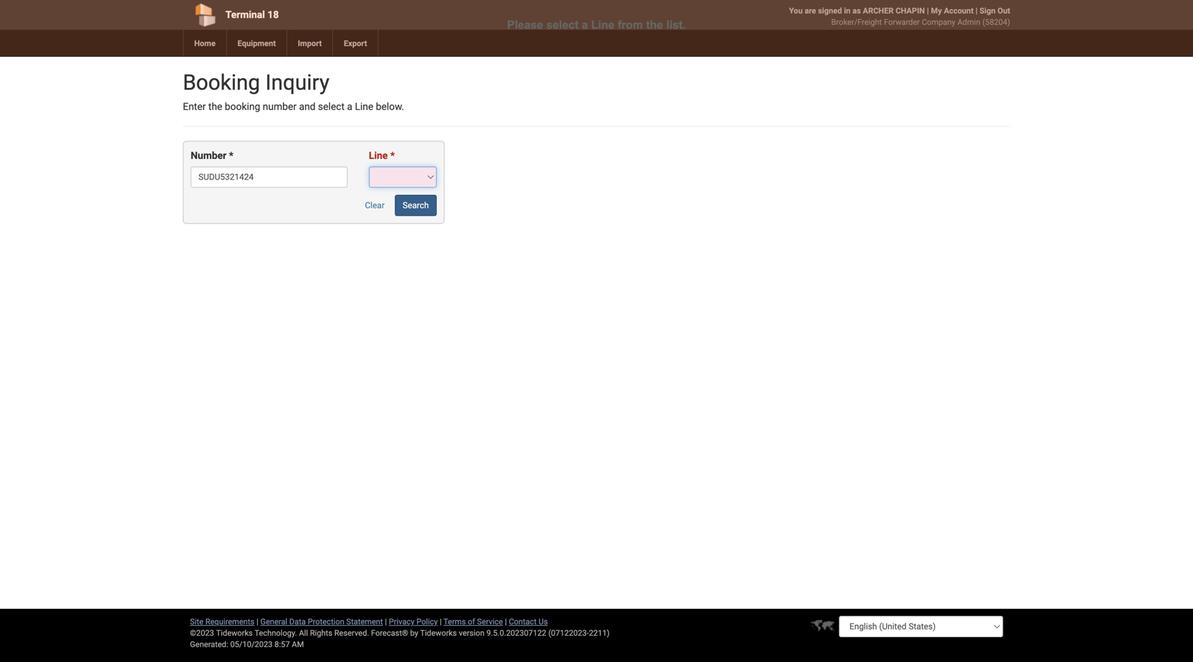 Task type: locate. For each thing, give the bounding box(es) containing it.
* down below.
[[390, 150, 395, 162]]

terminal
[[226, 9, 265, 21]]

0 horizontal spatial *
[[229, 150, 233, 162]]

line
[[591, 18, 615, 31], [355, 101, 373, 113], [369, 150, 388, 162]]

my account link
[[931, 6, 974, 15]]

* right number at the left
[[229, 150, 233, 162]]

a inside 'booking inquiry enter the booking number and select a line below.'
[[347, 101, 352, 113]]

select
[[546, 18, 579, 31], [318, 101, 345, 113]]

booking
[[225, 101, 260, 113]]

in
[[844, 6, 851, 15]]

1 horizontal spatial *
[[390, 150, 395, 162]]

site requirements | general data protection statement | privacy policy | terms of service | contact us ©2023 tideworks technology. all rights reserved. forecast® by tideworks version 9.5.0.202307122 (07122023-2211) generated: 05/10/2023 8:57 am
[[190, 618, 610, 650]]

1 horizontal spatial a
[[582, 18, 588, 31]]

select inside 'booking inquiry enter the booking number and select a line below.'
[[318, 101, 345, 113]]

signed
[[818, 6, 842, 15]]

*
[[229, 150, 233, 162], [390, 150, 395, 162]]

of
[[468, 618, 475, 627]]

out
[[998, 6, 1010, 15]]

1 vertical spatial a
[[347, 101, 352, 113]]

list.
[[666, 18, 686, 31]]

version
[[459, 629, 485, 638]]

import link
[[287, 30, 332, 57]]

inquiry
[[265, 70, 329, 95]]

0 horizontal spatial the
[[208, 101, 222, 113]]

0 vertical spatial a
[[582, 18, 588, 31]]

* for number *
[[229, 150, 233, 162]]

select right please
[[546, 18, 579, 31]]

©2023 tideworks
[[190, 629, 253, 638]]

a left below.
[[347, 101, 352, 113]]

the left "list." on the top right
[[646, 18, 663, 31]]

am
[[292, 640, 304, 650]]

0 horizontal spatial a
[[347, 101, 352, 113]]

line left from
[[591, 18, 615, 31]]

line inside 'booking inquiry enter the booking number and select a line below.'
[[355, 101, 373, 113]]

1 vertical spatial line
[[355, 101, 373, 113]]

equipment link
[[226, 30, 287, 57]]

1 horizontal spatial select
[[546, 18, 579, 31]]

0 vertical spatial the
[[646, 18, 663, 31]]

|
[[927, 6, 929, 15], [976, 6, 978, 15], [256, 618, 258, 627], [385, 618, 387, 627], [440, 618, 442, 627], [505, 618, 507, 627]]

archer
[[863, 6, 894, 15]]

a
[[582, 18, 588, 31], [347, 101, 352, 113]]

18
[[267, 9, 279, 21]]

please select a line from the list.
[[507, 18, 686, 31]]

chapin
[[896, 6, 925, 15]]

| up tideworks
[[440, 618, 442, 627]]

service
[[477, 618, 503, 627]]

select right and
[[318, 101, 345, 113]]

general data protection statement link
[[260, 618, 383, 627]]

you are signed in as archer chapin | my account | sign out broker/freight forwarder company admin (58204)
[[789, 6, 1010, 27]]

| left sign
[[976, 6, 978, 15]]

home
[[194, 39, 216, 48]]

site requirements link
[[190, 618, 254, 627]]

1 vertical spatial select
[[318, 101, 345, 113]]

line up "clear"
[[369, 150, 388, 162]]

forwarder
[[884, 17, 920, 27]]

and
[[299, 101, 316, 113]]

forecast®
[[371, 629, 408, 638]]

2 vertical spatial line
[[369, 150, 388, 162]]

(07122023-
[[548, 629, 589, 638]]

0 horizontal spatial select
[[318, 101, 345, 113]]

9.5.0.202307122
[[487, 629, 546, 638]]

equipment
[[238, 39, 276, 48]]

site
[[190, 618, 203, 627]]

| left general on the left bottom
[[256, 618, 258, 627]]

a left from
[[582, 18, 588, 31]]

search
[[403, 201, 429, 211]]

the right enter at the top
[[208, 101, 222, 113]]

general
[[260, 618, 287, 627]]

1 * from the left
[[229, 150, 233, 162]]

policy
[[417, 618, 438, 627]]

contact us link
[[509, 618, 548, 627]]

statement
[[346, 618, 383, 627]]

1 horizontal spatial the
[[646, 18, 663, 31]]

the inside 'booking inquiry enter the booking number and select a line below.'
[[208, 101, 222, 113]]

sign
[[980, 6, 996, 15]]

line left below.
[[355, 101, 373, 113]]

the
[[646, 18, 663, 31], [208, 101, 222, 113]]

| up "9.5.0.202307122" on the bottom
[[505, 618, 507, 627]]

(58204)
[[983, 17, 1010, 27]]

company
[[922, 17, 956, 27]]

2 * from the left
[[390, 150, 395, 162]]

1 vertical spatial the
[[208, 101, 222, 113]]

import
[[298, 39, 322, 48]]

booking inquiry enter the booking number and select a line below.
[[183, 70, 404, 113]]

account
[[944, 6, 974, 15]]



Task type: describe. For each thing, give the bounding box(es) containing it.
sign out link
[[980, 6, 1010, 15]]

8:57
[[275, 640, 290, 650]]

number
[[191, 150, 227, 162]]

us
[[539, 618, 548, 627]]

terminal 18
[[226, 9, 279, 21]]

broker/freight
[[831, 17, 882, 27]]

by
[[410, 629, 418, 638]]

protection
[[308, 618, 344, 627]]

privacy policy link
[[389, 618, 438, 627]]

generated:
[[190, 640, 228, 650]]

search button
[[395, 195, 437, 216]]

clear button
[[357, 195, 392, 216]]

export
[[344, 39, 367, 48]]

contact
[[509, 618, 537, 627]]

2211)
[[589, 629, 610, 638]]

all
[[299, 629, 308, 638]]

| up forecast®
[[385, 618, 387, 627]]

below.
[[376, 101, 404, 113]]

| left my
[[927, 6, 929, 15]]

terms of service link
[[444, 618, 503, 627]]

technology.
[[255, 629, 297, 638]]

home link
[[183, 30, 226, 57]]

line *
[[369, 150, 395, 162]]

tideworks
[[420, 629, 457, 638]]

0 vertical spatial line
[[591, 18, 615, 31]]

reserved.
[[334, 629, 369, 638]]

05/10/2023
[[230, 640, 273, 650]]

0 vertical spatial select
[[546, 18, 579, 31]]

admin
[[958, 17, 981, 27]]

number
[[263, 101, 297, 113]]

data
[[289, 618, 306, 627]]

requirements
[[205, 618, 254, 627]]

as
[[853, 6, 861, 15]]

booking
[[183, 70, 260, 95]]

Number * text field
[[191, 166, 348, 188]]

clear
[[365, 201, 385, 211]]

* for line *
[[390, 150, 395, 162]]

from
[[618, 18, 643, 31]]

terms
[[444, 618, 466, 627]]

export link
[[332, 30, 378, 57]]

enter
[[183, 101, 206, 113]]

are
[[805, 6, 816, 15]]

you
[[789, 6, 803, 15]]

privacy
[[389, 618, 415, 627]]

rights
[[310, 629, 332, 638]]

please
[[507, 18, 543, 31]]

terminal 18 link
[[183, 0, 515, 30]]

my
[[931, 6, 942, 15]]

number *
[[191, 150, 233, 162]]



Task type: vqa. For each thing, say whether or not it's contained in the screenshot.
Import at the left
yes



